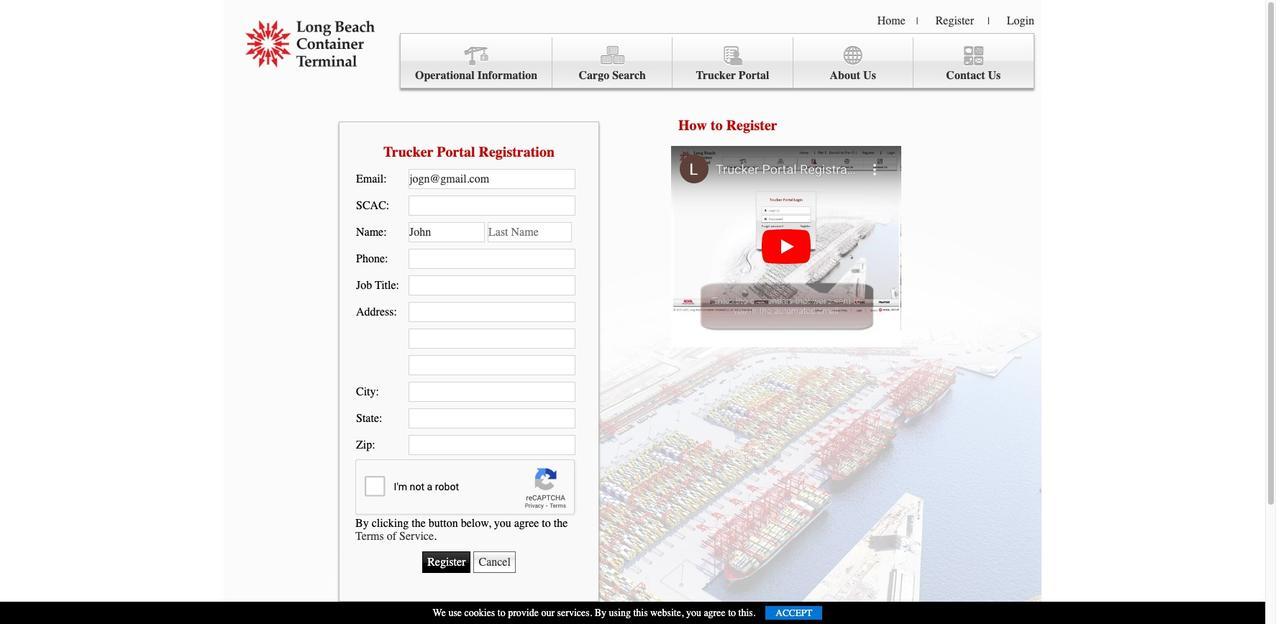 Task type: describe. For each thing, give the bounding box(es) containing it.
how to register
[[679, 117, 778, 134]]

use
[[449, 607, 462, 620]]

accept button
[[766, 607, 823, 620]]

menu bar containing operational information
[[400, 33, 1035, 89]]

operational
[[415, 69, 475, 82]]

you inside "by clicking the button below, you agree to the terms of service ."
[[494, 517, 511, 530]]

to right cookies
[[498, 607, 506, 620]]

login link
[[1007, 14, 1035, 27]]

2 the from the left
[[554, 517, 568, 530]]

trucker portal
[[696, 69, 770, 82]]

home
[[878, 14, 906, 27]]

phone :
[[356, 253, 388, 266]]

operational information
[[415, 69, 538, 82]]

1 the from the left
[[412, 517, 426, 530]]

Job Title text field
[[409, 276, 576, 296]]

agree inside "by clicking the button below, you agree to the terms of service ."
[[514, 517, 539, 530]]

contact us link
[[914, 37, 1034, 88]]

address :
[[356, 306, 397, 319]]

this.
[[739, 607, 756, 620]]

1 | from the left
[[917, 15, 919, 27]]

phone
[[356, 253, 385, 266]]

state :
[[356, 412, 382, 425]]

: for email :
[[384, 173, 387, 186]]

: for name :
[[384, 226, 387, 239]]

by inside "by clicking the button below, you agree to the terms of service ."
[[355, 517, 369, 530]]

services.
[[557, 607, 592, 620]]

to inside "by clicking the button below, you agree to the terms of service ."
[[542, 517, 551, 530]]

zip :
[[356, 439, 375, 452]]

city
[[356, 386, 376, 399]]

: for scac :
[[386, 199, 389, 212]]

SCAC text field
[[409, 196, 576, 216]]

trucker portal link
[[673, 37, 793, 88]]

1 vertical spatial by
[[595, 607, 607, 620]]

Zip text field
[[409, 435, 576, 455]]

: for state :
[[379, 412, 382, 425]]

1 horizontal spatial agree
[[704, 607, 726, 620]]

search
[[612, 69, 646, 82]]

our
[[541, 607, 555, 620]]

name :
[[356, 226, 387, 239]]

scac
[[356, 199, 386, 212]]

using
[[609, 607, 631, 620]]

State text field
[[409, 409, 576, 429]]

job title :
[[356, 279, 399, 292]]

home link
[[878, 14, 906, 27]]

.
[[434, 530, 437, 543]]

about
[[830, 69, 861, 82]]

: for zip :
[[372, 439, 375, 452]]

Phone text field
[[409, 249, 576, 269]]

us for contact us
[[988, 69, 1001, 82]]

information
[[478, 69, 538, 82]]

service
[[399, 530, 434, 543]]

trucker for trucker portal
[[696, 69, 736, 82]]

about us
[[830, 69, 876, 82]]

login
[[1007, 14, 1035, 27]]

trucker for trucker portal registration
[[383, 144, 433, 160]]

accept
[[776, 608, 813, 619]]

contact
[[946, 69, 985, 82]]

title
[[375, 279, 396, 292]]

cargo
[[579, 69, 610, 82]]

provide
[[508, 607, 539, 620]]



Task type: vqa. For each thing, say whether or not it's contained in the screenshot.
the you to the bottom
yes



Task type: locate. For each thing, give the bounding box(es) containing it.
1 horizontal spatial portal
[[739, 69, 770, 82]]

by left the clicking
[[355, 517, 369, 530]]

button
[[429, 517, 458, 530]]

0 vertical spatial agree
[[514, 517, 539, 530]]

| right home
[[917, 15, 919, 27]]

1 vertical spatial you
[[686, 607, 701, 620]]

0 horizontal spatial you
[[494, 517, 511, 530]]

to
[[711, 117, 723, 134], [542, 517, 551, 530], [498, 607, 506, 620], [728, 607, 736, 620]]

agree left the this.
[[704, 607, 726, 620]]

state
[[356, 412, 379, 425]]

cancel
[[479, 556, 511, 569]]

| left login link
[[988, 15, 990, 27]]

1 horizontal spatial you
[[686, 607, 701, 620]]

to right below,
[[542, 517, 551, 530]]

1 horizontal spatial |
[[988, 15, 990, 27]]

0 horizontal spatial us
[[863, 69, 876, 82]]

2 us from the left
[[988, 69, 1001, 82]]

1 vertical spatial portal
[[437, 144, 475, 160]]

us right 'about'
[[863, 69, 876, 82]]

register up contact us link
[[936, 14, 974, 27]]

this
[[633, 607, 648, 620]]

registration
[[479, 144, 555, 160]]

to left the this.
[[728, 607, 736, 620]]

0 vertical spatial by
[[355, 517, 369, 530]]

about us link
[[793, 37, 914, 88]]

: down scac :
[[384, 226, 387, 239]]

: for address :
[[394, 306, 397, 319]]

email
[[356, 173, 384, 186]]

0 vertical spatial you
[[494, 517, 511, 530]]

register
[[936, 14, 974, 27], [726, 117, 778, 134]]

None text field
[[409, 329, 576, 349]]

: up scac :
[[384, 173, 387, 186]]

Address text field
[[409, 302, 576, 322]]

operational information link
[[401, 37, 553, 88]]

of
[[387, 530, 397, 543]]

0 horizontal spatial by
[[355, 517, 369, 530]]

1 horizontal spatial by
[[595, 607, 607, 620]]

:
[[384, 173, 387, 186], [386, 199, 389, 212], [384, 226, 387, 239], [385, 253, 388, 266], [396, 279, 399, 292], [394, 306, 397, 319], [376, 386, 379, 399], [379, 412, 382, 425], [372, 439, 375, 452]]

by
[[355, 517, 369, 530], [595, 607, 607, 620]]

: up title
[[385, 253, 388, 266]]

portal inside trucker portal link
[[739, 69, 770, 82]]

: up state :
[[376, 386, 379, 399]]

: down title
[[394, 306, 397, 319]]

below,
[[461, 517, 491, 530]]

terms of service link
[[355, 530, 434, 543]]

portal up the how to register in the right of the page
[[739, 69, 770, 82]]

1 horizontal spatial register
[[936, 14, 974, 27]]

you right below,
[[494, 517, 511, 530]]

Last Name text field
[[488, 222, 572, 242]]

we
[[433, 607, 446, 620]]

portal
[[739, 69, 770, 82], [437, 144, 475, 160]]

contact us
[[946, 69, 1001, 82]]

cargo search
[[579, 69, 646, 82]]

2 | from the left
[[988, 15, 990, 27]]

cookies
[[464, 607, 495, 620]]

cargo search link
[[553, 37, 673, 88]]

portal for trucker portal registration
[[437, 144, 475, 160]]

address
[[356, 306, 394, 319]]

0 vertical spatial trucker
[[696, 69, 736, 82]]

website,
[[651, 607, 684, 620]]

: down state :
[[372, 439, 375, 452]]

terms
[[355, 530, 384, 543]]

: right job
[[396, 279, 399, 292]]

: for phone :
[[385, 253, 388, 266]]

: for city :
[[376, 386, 379, 399]]

: down city :
[[379, 412, 382, 425]]

Name text field
[[409, 222, 485, 242]]

0 horizontal spatial the
[[412, 517, 426, 530]]

1 us from the left
[[863, 69, 876, 82]]

the
[[412, 517, 426, 530], [554, 517, 568, 530]]

0 horizontal spatial agree
[[514, 517, 539, 530]]

menu bar
[[400, 33, 1035, 89]]

0 vertical spatial portal
[[739, 69, 770, 82]]

0 vertical spatial register
[[936, 14, 974, 27]]

0 horizontal spatial |
[[917, 15, 919, 27]]

city :
[[356, 386, 379, 399]]

1 horizontal spatial us
[[988, 69, 1001, 82]]

None text field
[[409, 355, 576, 376]]

us right the contact
[[988, 69, 1001, 82]]

trucker up email :
[[383, 144, 433, 160]]

cancel button
[[474, 552, 516, 573]]

email :
[[356, 173, 387, 186]]

portal up email text box
[[437, 144, 475, 160]]

agree up cancel button
[[514, 517, 539, 530]]

agree
[[514, 517, 539, 530], [704, 607, 726, 620]]

|
[[917, 15, 919, 27], [988, 15, 990, 27]]

us for about us
[[863, 69, 876, 82]]

you
[[494, 517, 511, 530], [686, 607, 701, 620]]

register down trucker portal
[[726, 117, 778, 134]]

1 vertical spatial trucker
[[383, 144, 433, 160]]

0 horizontal spatial portal
[[437, 144, 475, 160]]

clicking
[[372, 517, 409, 530]]

trucker up the how to register in the right of the page
[[696, 69, 736, 82]]

trucker portal registration
[[383, 144, 555, 160]]

None submit
[[422, 552, 471, 573]]

1 vertical spatial agree
[[704, 607, 726, 620]]

zip
[[356, 439, 372, 452]]

we use cookies to provide our services. by using this website, you agree to this.
[[433, 607, 756, 620]]

1 horizontal spatial the
[[554, 517, 568, 530]]

portal for trucker portal
[[739, 69, 770, 82]]

0 horizontal spatial register
[[726, 117, 778, 134]]

by clicking the button below, you agree to the terms of service .
[[355, 517, 568, 543]]

job
[[356, 279, 372, 292]]

to right the how
[[711, 117, 723, 134]]

us
[[863, 69, 876, 82], [988, 69, 1001, 82]]

name
[[356, 226, 384, 239]]

by left using
[[595, 607, 607, 620]]

trucker
[[696, 69, 736, 82], [383, 144, 433, 160]]

1 horizontal spatial trucker
[[696, 69, 736, 82]]

Email text field
[[409, 169, 576, 189]]

: down email :
[[386, 199, 389, 212]]

register link
[[936, 14, 974, 27]]

you right website,
[[686, 607, 701, 620]]

1 vertical spatial register
[[726, 117, 778, 134]]

how
[[679, 117, 707, 134]]

scac :
[[356, 199, 389, 212]]

0 horizontal spatial trucker
[[383, 144, 433, 160]]

City text field
[[409, 382, 576, 402]]



